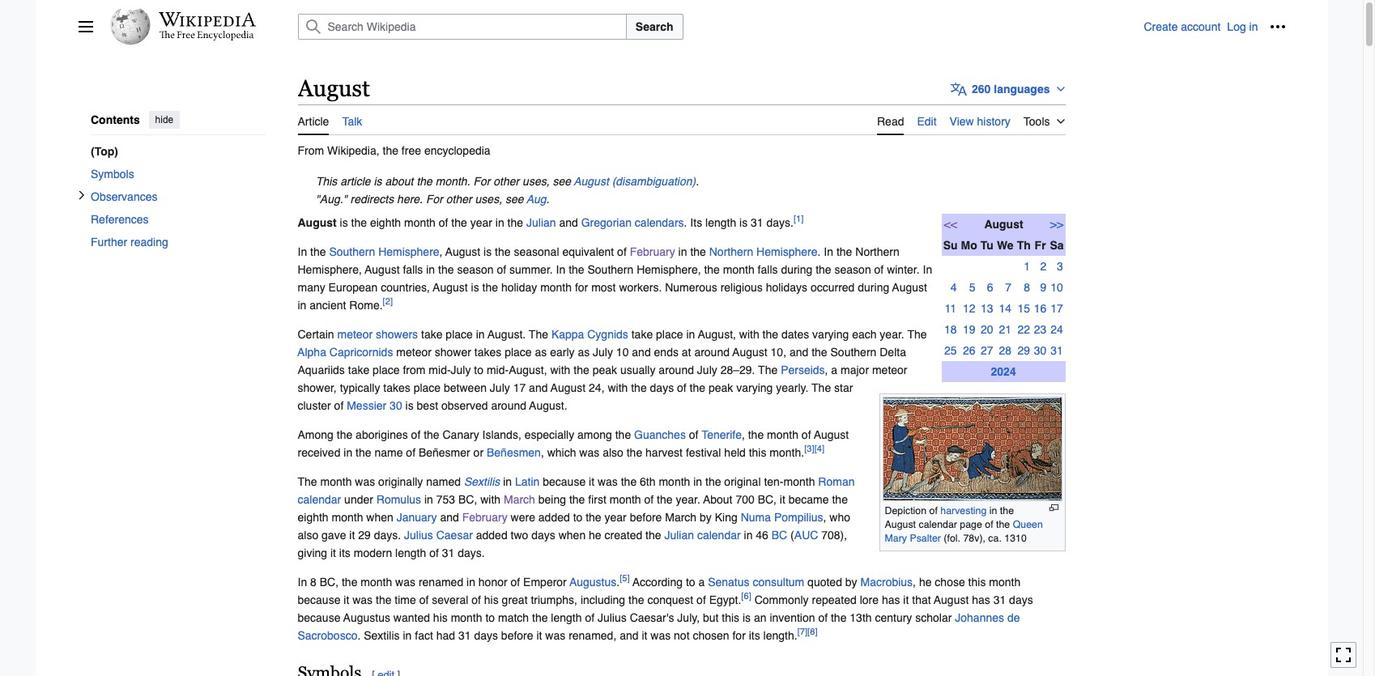 Task type: describe. For each thing, give the bounding box(es) containing it.
0 vertical spatial sextilis
[[464, 475, 500, 488]]

0 horizontal spatial for
[[426, 193, 443, 205]]

place up "ends"
[[656, 328, 683, 341]]

invention
[[770, 611, 815, 624]]

>> link
[[1051, 218, 1064, 231]]

0 horizontal spatial julius
[[404, 529, 433, 542]]

su mo tu we th fr sa
[[944, 239, 1064, 252]]

month up the "became"
[[784, 475, 815, 488]]

19
[[963, 323, 976, 336]]

in down in the southern hemisphere , august is the seasonal equivalent of february in the northern hemisphere
[[556, 263, 566, 276]]

numa
[[741, 511, 771, 524]]

18 link
[[945, 323, 957, 336]]

july down cygnids
[[593, 346, 613, 359]]

repeated
[[812, 594, 857, 607]]

numerous
[[665, 281, 718, 294]]

1 horizontal spatial take
[[421, 328, 443, 341]]

of up holiday
[[497, 263, 506, 276]]

14 link
[[999, 302, 1012, 315]]

a inside in 8 bc, the month was renamed in honor of emperor augustus . [5] according to a senatus consultum quoted by macrobius
[[699, 576, 705, 589]]

year for before
[[605, 511, 627, 524]]

in left 753 on the bottom left of page
[[424, 493, 433, 506]]

received
[[298, 446, 341, 459]]

menu image
[[77, 19, 94, 35]]

26
[[963, 344, 976, 357]]

31 link
[[1051, 344, 1064, 357]]

days right the two
[[532, 529, 556, 542]]

or
[[474, 446, 484, 459]]

august up talk link
[[298, 75, 370, 101]]

julius caesar added two days when he created the julian calendar in 46
[[404, 529, 769, 542]]

rome.
[[349, 299, 383, 312]]

to inside in 8 bc, the month was renamed in honor of emperor augustus . [5] according to a senatus consultum quoted by macrobius
[[686, 576, 696, 589]]

0 vertical spatial during
[[781, 263, 813, 276]]

further reading
[[90, 235, 168, 248]]

1 horizontal spatial for
[[473, 175, 490, 188]]

[1]
[[794, 213, 804, 224]]

the inside certain meteor showers take place in august. the kappa cygnids take place in august, with the dates varying each year. the alpha capricornids
[[763, 328, 779, 341]]

31 inside 708), giving it its modern length of 31 days.
[[442, 547, 455, 560]]

15
[[1018, 302, 1031, 315]]

it down "triumphs,"
[[537, 629, 542, 642]]

in inside in 8 bc, the month was renamed in honor of emperor augustus . [5] according to a senatus consultum quoted by macrobius
[[467, 576, 476, 589]]

days. inside ', who also gave it 29 days.'
[[374, 529, 401, 542]]

is left best on the left bottom of the page
[[406, 399, 414, 412]]

create
[[1144, 20, 1178, 33]]

depiction
[[885, 504, 927, 517]]

johannes de sacrobosco link
[[298, 611, 1020, 642]]

is inside . in the northern hemisphere, august falls in the season of summer. in the southern hemisphere, the month falls during the season of winter. in many european countries, august is the holiday month for most workers. numerous religious holidays occurred during august in ancient rome.
[[471, 281, 479, 294]]

about
[[703, 493, 733, 506]]

conquest
[[648, 594, 694, 607]]

southern inside . in the northern hemisphere, august falls in the season of summer. in the southern hemisphere, the month falls during the season of winter. in many european countries, august is the holiday month for most workers. numerous religious holidays occurred during august in ancient rome.
[[588, 263, 634, 276]]

is inside commonly repeated lore has it that august has 31 days because augustus wanted his month to match the length of julius caesar's july, but this is an invention of the 13th century scholar
[[743, 611, 751, 624]]

of up but
[[697, 594, 706, 607]]

scholar
[[916, 611, 952, 624]]

and inside ", a major meteor shower, typically takes place between july 17 and august 24, with the days of the peak varying yearly. the star cluster of"
[[529, 381, 548, 394]]

1 vertical spatial during
[[858, 281, 890, 294]]

his for of
[[484, 594, 499, 607]]

1 horizontal spatial calendar
[[697, 529, 741, 542]]

in up many
[[298, 245, 307, 258]]

month inside , the month of august received in the name of beñesmer or
[[767, 428, 799, 441]]

the left kappa
[[529, 328, 548, 341]]

0 horizontal spatial added
[[476, 529, 508, 542]]

this inside , he chose this month because it was the time of several of his great triumphs, including the conquest of egypt.
[[969, 576, 986, 589]]

his for wanted
[[433, 611, 448, 624]]

6 link
[[981, 281, 994, 294]]

was up under
[[355, 475, 375, 488]]

28–29.
[[721, 363, 755, 376]]

2 hemisphere, from the left
[[637, 263, 701, 276]]

augustus link
[[570, 576, 617, 589]]

2 falls from the left
[[758, 263, 778, 276]]

august. for in
[[488, 328, 526, 341]]

0 horizontal spatial other
[[446, 193, 472, 205]]

varying inside ", a major meteor shower, typically takes place between july 17 and august 24, with the days of the peak varying yearly. the star cluster of"
[[737, 381, 773, 394]]

references link
[[90, 208, 265, 230]]

note containing this article is about the month. for other uses, see
[[298, 172, 1066, 190]]

article
[[340, 175, 371, 188]]

and inside . sextilis in fact had 31 days before it was renamed, and it was not chosen for its length. [7] [8]
[[620, 629, 639, 642]]

in up the occurred
[[824, 245, 834, 258]]

6
[[987, 281, 994, 294]]

about
[[385, 175, 414, 188]]

august inside august is the eighth month of the year in the julian and gregorian calendars . its length is 31 days. [1]
[[298, 216, 337, 229]]

to inside meteor shower takes place as early as july 10 and ends at around august 10, and the southern delta aquariids take  place from mid-july to mid-august, with the peak usually around july 28–29. the
[[474, 363, 484, 376]]

. up august is the eighth month of the year in the julian and gregorian calendars . its length is 31 days. [1]
[[546, 193, 550, 205]]

here.
[[397, 193, 423, 205]]

23 link
[[1034, 323, 1047, 336]]

giving
[[298, 547, 327, 560]]

eighth inside august is the eighth month of the year in the julian and gregorian calendars . its length is 31 days. [1]
[[370, 216, 401, 229]]

august, inside certain meteor showers take place in august. the kappa cygnids take place in august, with the dates varying each year. the alpha capricornids
[[698, 328, 736, 341]]

great
[[502, 594, 528, 607]]

was inside beñesmen , which was also the harvest festival held this month. [3] [4]
[[580, 446, 600, 459]]

7 link
[[999, 281, 1012, 294]]

2 link
[[1034, 260, 1047, 273]]

in inside august is the eighth month of the year in the julian and gregorian calendars . its length is 31 days. [1]
[[496, 216, 505, 229]]

. up its
[[696, 175, 699, 188]]

month. inside this article is about the month. for other uses, see august (disambiguation) . "aug." redirects here. for other uses, see aug .
[[436, 175, 470, 188]]

month up religious
[[723, 263, 755, 276]]

[7] link
[[798, 626, 808, 638]]

month down summer. on the left of page
[[540, 281, 572, 294]]

of up . sextilis in fact had 31 days before it was renamed, and it was not chosen for its length. [7] [8]
[[585, 611, 595, 624]]

(top)
[[90, 145, 118, 157]]

read link
[[877, 105, 904, 135]]

julian link
[[527, 216, 556, 229]]

0 horizontal spatial he
[[589, 529, 602, 542]]

1 vertical spatial february link
[[462, 511, 508, 524]]

14
[[999, 302, 1012, 315]]

in 8 bc, the month was renamed in honor of emperor augustus . [5] according to a senatus consultum quoted by macrobius
[[298, 573, 913, 589]]

1 horizontal spatial bc,
[[459, 493, 477, 506]]

gregorian
[[581, 216, 632, 229]]

0 vertical spatial 8
[[1024, 281, 1031, 294]]

take inside meteor shower takes place as early as july 10 and ends at around august 10, and the southern delta aquariids take  place from mid-july to mid-august, with the peak usually around july 28–29. the
[[348, 363, 370, 376]]

[6] link
[[742, 591, 752, 602]]

july up between
[[451, 363, 471, 376]]

in right winter.
[[923, 263, 933, 276]]

being the first month of the year. about 700 bc, it became the eighth month when
[[298, 493, 848, 524]]

because inside commonly repeated lore has it that august has 31 days because augustus wanted his month to match the length of julius caesar's july, but this is an invention of the 13th century scholar
[[298, 611, 341, 624]]

in up countries, in the top left of the page
[[426, 263, 435, 276]]

2
[[1041, 260, 1047, 273]]

roman
[[819, 475, 855, 488]]

of right time
[[419, 594, 429, 607]]

22 link
[[1018, 323, 1031, 336]]

calendars
[[635, 216, 684, 229]]

encyclopedia
[[424, 144, 491, 157]]

10 link
[[1051, 281, 1064, 294]]

the month was originally named sextilis in latin because it was the 6th month in the original ten-month
[[298, 475, 819, 488]]

31 inside august is the eighth month of the year in the julian and gregorian calendars . its length is 31 days. [1]
[[751, 216, 764, 229]]

10 inside meteor shower takes place as early as july 10 and ends at around august 10, and the southern delta aquariids take  place from mid-july to mid-august, with the peak usually around july 28–29. the
[[616, 346, 629, 359]]

in up numerous
[[679, 245, 687, 258]]

august down the southern hemisphere link
[[365, 263, 400, 276]]

of down repeated
[[819, 611, 828, 624]]

languages
[[994, 83, 1050, 95]]

4
[[951, 281, 957, 294]]

originally
[[378, 475, 423, 488]]

Search search field
[[278, 14, 1144, 40]]

of up festival
[[689, 428, 699, 441]]

13 link
[[981, 302, 994, 315]]

1 vertical spatial julian
[[665, 529, 694, 542]]

days. inside august is the eighth month of the year in the julian and gregorian calendars . its length is 31 days. [1]
[[767, 216, 794, 229]]

was inside , he chose this month because it was the time of several of his great triumphs, including the conquest of egypt.
[[353, 594, 373, 607]]

17 inside ", a major meteor shower, typically takes place between july 17 and august 24, with the days of the peak varying yearly. the star cluster of"
[[513, 381, 526, 394]]

1 vertical spatial uses,
[[475, 193, 502, 205]]

tu
[[981, 239, 994, 252]]

august inside meteor shower takes place as early as july 10 and ends at around august 10, and the southern delta aquariids take  place from mid-july to mid-august, with the peak usually around july 28–29. the
[[733, 346, 768, 359]]

of right cluster
[[334, 399, 344, 412]]

0 horizontal spatial march
[[504, 493, 535, 506]]

sextilis inside . sextilis in fact had 31 days before it was renamed, and it was not chosen for its length. [7] [8]
[[364, 629, 400, 642]]

0 vertical spatial see
[[553, 175, 571, 188]]

this article is about the month. for other uses, see august (disambiguation) . "aug." redirects here. for other uses, see aug .
[[316, 175, 699, 205]]

is inside this article is about the month. for other uses, see august (disambiguation) . "aug." redirects here. for other uses, see aug .
[[374, 175, 382, 188]]

1 horizontal spatial when
[[559, 529, 586, 542]]

eighth inside being the first month of the year. about 700 bc, it became the eighth month when
[[298, 511, 329, 524]]

august up "su mo tu we th fr sa"
[[985, 218, 1024, 231]]

senatus
[[708, 576, 750, 589]]

article
[[298, 115, 329, 128]]

0 vertical spatial other
[[494, 175, 519, 188]]

august element
[[298, 135, 1066, 676]]

1 horizontal spatial added
[[539, 511, 570, 524]]

calendar inside in the august calendar page of the
[[919, 518, 958, 531]]

31 inside 11 12 13 14 15 16 17 18 19 20 21 22 23 24 25 26 27 28 29 30 31 2024
[[1051, 344, 1064, 357]]

august inside this article is about the month. for other uses, see august (disambiguation) . "aug." redirects here. for other uses, see aug .
[[574, 175, 609, 188]]

wikipedia image
[[158, 12, 256, 27]]

month up under
[[320, 475, 352, 488]]

by inside in 8 bc, the month was renamed in honor of emperor augustus . [5] according to a senatus consultum quoted by macrobius
[[846, 576, 858, 589]]

perseids
[[781, 363, 825, 376]]

consultum
[[753, 576, 805, 589]]

renamed,
[[569, 629, 617, 642]]

1 vertical spatial see
[[505, 193, 524, 205]]

a inside ", a major meteor shower, typically takes place between july 17 and august 24, with the days of the peak varying yearly. the star cluster of"
[[832, 363, 838, 376]]

in down festival
[[694, 475, 703, 488]]

1 falls from the left
[[403, 263, 423, 276]]

commonly repeated lore has it that august has 31 days because augustus wanted his month to match the length of julius caesar's july, but this is an invention of the 13th century scholar
[[298, 594, 1034, 624]]

2 horizontal spatial take
[[632, 328, 653, 341]]

of down at
[[677, 381, 687, 394]]

senatus consultum link
[[708, 576, 805, 589]]

the down received
[[298, 475, 317, 488]]

0 horizontal spatial february
[[462, 511, 508, 524]]

month right the 6th in the bottom of the page
[[659, 475, 691, 488]]

in inside in 8 bc, the month was renamed in honor of emperor augustus . [5] according to a senatus consultum quoted by macrobius
[[298, 576, 307, 589]]

numa pompilius link
[[741, 511, 824, 524]]

8 inside in 8 bc, the month was renamed in honor of emperor augustus . [5] according to a senatus consultum quoted by macrobius
[[310, 576, 317, 589]]

month up january and february were added to the year before march by king numa pompilius
[[610, 493, 641, 506]]

27
[[981, 344, 994, 357]]

under romulus in 753 bc, with march
[[341, 493, 535, 506]]

of left winter.
[[875, 263, 884, 276]]

also inside beñesmen , which was also the harvest festival held this month. [3] [4]
[[603, 446, 624, 459]]

with down 'sextilis' link
[[481, 493, 501, 506]]

in left latin link
[[503, 475, 512, 488]]

of down honor
[[472, 594, 481, 607]]

meteor inside meteor shower takes place as early as july 10 and ends at around august 10, and the southern delta aquariids take  place from mid-july to mid-august, with the peak usually around july 28–29. the
[[396, 346, 432, 359]]

and inside august is the eighth month of the year in the julian and gregorian calendars . its length is 31 days. [1]
[[559, 216, 578, 229]]

place left early
[[505, 346, 532, 359]]

calendar inside roman calendar
[[298, 493, 341, 506]]

22
[[1018, 323, 1031, 336]]

this inside beñesmen , which was also the harvest festival held this month. [3] [4]
[[749, 446, 767, 459]]

30 link
[[1034, 344, 1047, 357]]

29 inside ', who also gave it 29 days.'
[[358, 529, 371, 542]]

with inside meteor shower takes place as early as july 10 and ends at around august 10, and the southern delta aquariids take  place from mid-july to mid-august, with the peak usually around july 28–29. the
[[550, 363, 571, 376]]

28
[[999, 344, 1012, 357]]

in inside in the august calendar page of the
[[990, 504, 998, 517]]

2 mid- from the left
[[487, 363, 509, 376]]

it inside commonly repeated lore has it that august has 31 days because augustus wanted his month to match the length of julius caesar's july, but this is an invention of the 13th century scholar
[[904, 594, 909, 607]]

31 inside commonly repeated lore has it that august has 31 days because augustus wanted his month to match the length of julius caesar's july, but this is an invention of the 13th century scholar
[[994, 594, 1006, 607]]

at
[[682, 346, 691, 359]]

became
[[789, 493, 829, 506]]

march link
[[504, 493, 535, 506]]

according
[[633, 576, 683, 589]]

26 link
[[963, 344, 976, 357]]

1 mid- from the left
[[429, 363, 451, 376]]

holiday
[[501, 281, 537, 294]]

0 vertical spatial because
[[543, 475, 586, 488]]

from wikipedia, the free encyclopedia
[[298, 144, 491, 157]]

place up shower
[[446, 328, 473, 341]]

to up "julius caesar added two days when he created the julian calendar in 46"
[[573, 511, 583, 524]]

0 vertical spatial southern
[[329, 245, 375, 258]]

was down caesar's
[[651, 629, 671, 642]]

the inside meteor shower takes place as early as july 10 and ends at around august 10, and the southern delta aquariids take  place from mid-july to mid-august, with the peak usually around july 28–29. the
[[758, 363, 778, 376]]

typically
[[340, 381, 380, 394]]

august left seasonal
[[446, 245, 481, 258]]

year. inside certain meteor showers take place in august. the kappa cygnids take place in august, with the dates varying each year. the alpha capricornids
[[880, 328, 905, 341]]

it inside 708), giving it its modern length of 31 days.
[[331, 547, 336, 560]]

23
[[1034, 323, 1047, 336]]

holidays
[[766, 281, 808, 294]]

2024 link
[[991, 365, 1016, 378]]

1 horizontal spatial 10
[[1051, 281, 1064, 294]]

of right "name"
[[406, 446, 416, 459]]

it up first
[[589, 475, 595, 488]]

view
[[950, 115, 974, 128]]

before inside . sextilis in fact had 31 days before it was renamed, and it was not chosen for its length. [7] [8]
[[501, 629, 534, 642]]

july left 28–29.
[[697, 363, 718, 376]]

language progressive image
[[951, 81, 967, 97]]

month inside in 8 bc, the month was renamed in honor of emperor augustus . [5] according to a senatus consultum quoted by macrobius
[[361, 576, 392, 589]]

is up the northern hemisphere link
[[740, 216, 748, 229]]

its inside . sextilis in fact had 31 days before it was renamed, and it was not chosen for its length. [7] [8]
[[749, 629, 760, 642]]

2 horizontal spatial around
[[695, 346, 730, 359]]

of down best on the left bottom of the page
[[411, 428, 421, 441]]

15 link
[[1018, 302, 1031, 315]]

august down winter.
[[893, 281, 928, 294]]

9 link
[[1034, 281, 1047, 294]]

0 horizontal spatial 30
[[390, 399, 402, 412]]

in up at
[[687, 328, 695, 341]]

aug
[[527, 193, 546, 205]]

was up first
[[598, 475, 618, 488]]

august. for around
[[529, 399, 568, 412]]

0 vertical spatial february
[[630, 245, 675, 258]]

personal tools navigation
[[1144, 14, 1291, 40]]

year. inside being the first month of the year. about 700 bc, it became the eighth month when
[[676, 493, 701, 506]]



Task type: locate. For each thing, give the bounding box(es) containing it.
for right chosen
[[733, 629, 746, 642]]

0 horizontal spatial sextilis
[[364, 629, 400, 642]]

place
[[446, 328, 473, 341], [656, 328, 683, 341], [505, 346, 532, 359], [373, 363, 400, 376], [414, 381, 441, 394]]

is
[[374, 175, 382, 188], [340, 216, 348, 229], [740, 216, 748, 229], [484, 245, 492, 258], [471, 281, 479, 294], [406, 399, 414, 412], [743, 611, 751, 624]]

month. inside beñesmen , which was also the harvest festival held this month. [3] [4]
[[770, 446, 805, 459]]

x small image
[[77, 190, 86, 200]]

augustus for .
[[570, 576, 617, 589]]

also inside ', who also gave it 29 days.'
[[298, 529, 319, 542]]

0 horizontal spatial august,
[[509, 363, 547, 376]]

the left star
[[812, 381, 831, 394]]

religious
[[721, 281, 763, 294]]

sextilis down wanted
[[364, 629, 400, 642]]

[4]
[[815, 443, 825, 454]]

1 horizontal spatial eighth
[[370, 216, 401, 229]]

august,
[[698, 328, 736, 341], [509, 363, 547, 376]]

quoted
[[808, 576, 843, 589]]

early
[[550, 346, 575, 359]]

created
[[605, 529, 643, 542]]

takes down from
[[383, 381, 411, 394]]

0 horizontal spatial peak
[[593, 363, 617, 376]]

0 horizontal spatial take
[[348, 363, 370, 376]]

february down the calendars
[[630, 245, 675, 258]]

which
[[547, 446, 576, 459]]

it
[[589, 475, 595, 488], [780, 493, 786, 506], [349, 529, 355, 542], [331, 547, 336, 560], [344, 594, 349, 607], [904, 594, 909, 607], [537, 629, 542, 642], [642, 629, 648, 642]]

messier
[[347, 399, 387, 412]]

see up august is the eighth month of the year in the julian and gregorian calendars . its length is 31 days. [1]
[[553, 175, 571, 188]]

note
[[298, 172, 1066, 190], [298, 190, 1066, 208]]

1 vertical spatial march
[[665, 511, 697, 524]]

view history
[[950, 115, 1011, 128]]

original
[[725, 475, 761, 488]]

is left holiday
[[471, 281, 479, 294]]

fullscreen image
[[1336, 648, 1352, 664]]

Search Wikipedia search field
[[298, 14, 627, 40]]

1 vertical spatial other
[[446, 193, 472, 205]]

days right had on the left bottom of the page
[[474, 629, 498, 642]]

0 vertical spatial around
[[695, 346, 730, 359]]

1310
[[1005, 532, 1027, 545]]

because inside , he chose this month because it was the time of several of his great triumphs, including the conquest of egypt.
[[298, 594, 341, 607]]

julian up according
[[665, 529, 694, 542]]

bc
[[772, 529, 788, 542]]

days inside commonly repeated lore has it that august has 31 days because augustus wanted his month to match the length of julius caesar's july, but this is an invention of the 13th century scholar
[[1010, 594, 1034, 607]]

march up julian calendar link
[[665, 511, 697, 524]]

2 vertical spatial southern
[[831, 346, 877, 359]]

modern
[[354, 547, 392, 560]]

that
[[912, 594, 931, 607]]

julian down aug
[[527, 216, 556, 229]]

1 vertical spatial days.
[[374, 529, 401, 542]]

see left aug
[[505, 193, 524, 205]]

24,
[[589, 381, 605, 394]]

1 vertical spatial around
[[659, 363, 694, 376]]

25 link
[[945, 344, 957, 357]]

1 season from the left
[[457, 263, 494, 276]]

as
[[535, 346, 547, 359], [578, 346, 590, 359]]

of inside august is the eighth month of the year in the julian and gregorian calendars . its length is 31 days. [1]
[[439, 216, 448, 229]]

1 vertical spatial length
[[395, 547, 426, 560]]

of inside in the august calendar page of the
[[985, 518, 994, 531]]

augustus inside commonly repeated lore has it that august has 31 days because augustus wanted his month to match the length of julius caesar's july, but this is an invention of the 13th century scholar
[[343, 611, 390, 624]]

1 vertical spatial for
[[733, 629, 746, 642]]

30 inside 11 12 13 14 15 16 17 18 19 20 21 22 23 24 25 26 27 28 29 30 31 2024
[[1034, 344, 1047, 357]]

10
[[1051, 281, 1064, 294], [616, 346, 629, 359]]

in
[[298, 245, 307, 258], [824, 245, 834, 258], [556, 263, 566, 276], [923, 263, 933, 276], [298, 576, 307, 589]]

a
[[832, 363, 838, 376], [699, 576, 705, 589]]

0 horizontal spatial 10
[[616, 346, 629, 359]]

month down under
[[332, 511, 363, 524]]

1 horizontal spatial other
[[494, 175, 519, 188]]

1 horizontal spatial julian
[[665, 529, 694, 542]]

peak inside ", a major meteor shower, typically takes place between july 17 and august 24, with the days of the peak varying yearly. the star cluster of"
[[709, 381, 733, 394]]

0 horizontal spatial its
[[339, 547, 351, 560]]

in inside , the month of august received in the name of beñesmer or
[[344, 446, 353, 459]]

it inside being the first month of the year. about 700 bc, it became the eighth month when
[[780, 493, 786, 506]]

named
[[426, 475, 461, 488]]

, inside beñesmen , which was also the harvest festival held this month. [3] [4]
[[541, 446, 544, 459]]

page
[[960, 518, 983, 531]]

46
[[756, 529, 769, 542]]

uses, left aug
[[475, 193, 502, 205]]

is left seasonal
[[484, 245, 492, 258]]

1 vertical spatial also
[[298, 529, 319, 542]]

perseids link
[[781, 363, 825, 376]]

it inside ', who also gave it 29 days.'
[[349, 529, 355, 542]]

this right held in the bottom of the page
[[749, 446, 767, 459]]

the inside beñesmen , which was also the harvest festival held this month. [3] [4]
[[627, 446, 643, 459]]

year for in
[[470, 216, 493, 229]]

aug link
[[527, 193, 546, 205]]

2 vertical spatial days.
[[458, 547, 485, 560]]

he down january and february were added to the year before march by king numa pompilius
[[589, 529, 602, 542]]

0 vertical spatial meteor
[[337, 328, 373, 341]]

with inside ", a major meteor shower, typically takes place between july 17 and august 24, with the days of the peak varying yearly. the star cluster of"
[[608, 381, 628, 394]]

29 inside 11 12 13 14 15 16 17 18 19 20 21 22 23 24 25 26 27 28 29 30 31 2024
[[1018, 344, 1031, 357]]

1 vertical spatial year
[[605, 511, 627, 524]]

emperor
[[523, 576, 567, 589]]

0 vertical spatial julian
[[527, 216, 556, 229]]

not
[[674, 629, 690, 642]]

1 horizontal spatial year.
[[880, 328, 905, 341]]

in left 46
[[744, 529, 753, 542]]

peak up 24,
[[593, 363, 617, 376]]

august inside ", a major meteor shower, typically takes place between july 17 and august 24, with the days of the peak varying yearly. the star cluster of"
[[551, 381, 586, 394]]

th
[[1017, 239, 1031, 252]]

delta
[[880, 346, 906, 359]]

1 horizontal spatial for
[[733, 629, 746, 642]]

of inside 708), giving it its modern length of 31 days.
[[429, 547, 439, 560]]

29 left 30 link
[[1018, 344, 1031, 357]]

0 vertical spatial added
[[539, 511, 570, 524]]

month inside commonly repeated lore has it that august has 31 days because augustus wanted his month to match the length of julius caesar's july, but this is an invention of the 13th century scholar
[[451, 611, 482, 624]]

february up caesar
[[462, 511, 508, 524]]

of up the great
[[511, 576, 520, 589]]

1 horizontal spatial march
[[665, 511, 697, 524]]

[7]
[[798, 626, 808, 638]]

august down chose
[[934, 594, 969, 607]]

0 horizontal spatial julian
[[527, 216, 556, 229]]

in left fact
[[403, 629, 412, 642]]

hemisphere, up numerous
[[637, 263, 701, 276]]

days inside ", a major meteor shower, typically takes place between july 17 and august 24, with the days of the peak varying yearly. the star cluster of"
[[650, 381, 674, 394]]

august. inside certain meteor showers take place in august. the kappa cygnids take place in august, with the dates varying each year. the alpha capricornids
[[488, 328, 526, 341]]

days. inside 708), giving it its modern length of 31 days.
[[458, 547, 485, 560]]

august inside in the august calendar page of the
[[885, 518, 916, 531]]

for
[[473, 175, 490, 188], [426, 193, 443, 205]]

0 horizontal spatial by
[[700, 511, 712, 524]]

august up the gregorian
[[574, 175, 609, 188]]

mid- down shower
[[429, 363, 451, 376]]

with up 28–29.
[[740, 328, 760, 341]]

. inside . in the northern hemisphere, august falls in the season of summer. in the southern hemisphere, the month falls during the season of winter. in many european countries, august is the holiday month for most workers. numerous religious holidays occurred during august in ancient rome.
[[818, 245, 821, 258]]

31 up the northern hemisphere link
[[751, 216, 764, 229]]

1 vertical spatial southern
[[588, 263, 634, 276]]

meteor shower takes place as early as july 10 and ends at around august 10, and the southern delta aquariids take  place from mid-july to mid-august, with the peak usually around july 28–29. the
[[298, 346, 906, 376]]

bc, right 753 on the bottom left of page
[[459, 493, 477, 506]]

see
[[553, 175, 571, 188], [505, 193, 524, 205]]

1 horizontal spatial uses,
[[523, 175, 550, 188]]

1 note from the top
[[298, 172, 1066, 190]]

0 horizontal spatial has
[[882, 594, 900, 607]]

march up were on the bottom of the page
[[504, 493, 535, 506]]

february link down the calendars
[[630, 245, 675, 258]]

17 right '16'
[[1051, 302, 1064, 315]]

of inside being the first month of the year. about 700 bc, it became the eighth month when
[[644, 493, 654, 506]]

1 vertical spatial month.
[[770, 446, 805, 459]]

in down many
[[298, 299, 307, 312]]

by up julian calendar link
[[700, 511, 712, 524]]

august inside commonly repeated lore has it that august has 31 days because augustus wanted his month to match the length of julius caesar's july, but this is an invention of the 13th century scholar
[[934, 594, 969, 607]]

in down 'giving'
[[298, 576, 307, 589]]

2 horizontal spatial length
[[706, 216, 737, 229]]

julian calendar link
[[665, 529, 741, 542]]

of inside in 8 bc, the month was renamed in honor of emperor augustus . [5] according to a senatus consultum quoted by macrobius
[[511, 576, 520, 589]]

0 vertical spatial for
[[575, 281, 588, 294]]

0 vertical spatial also
[[603, 446, 624, 459]]

two
[[511, 529, 529, 542]]

julius caesar link
[[404, 529, 473, 542]]

0 horizontal spatial month.
[[436, 175, 470, 188]]

takes inside meteor shower takes place as early as july 10 and ends at around august 10, and the southern delta aquariids take  place from mid-july to mid-august, with the peak usually around july 28–29. the
[[475, 346, 502, 359]]

2 northern from the left
[[856, 245, 900, 258]]

it down caesar's
[[642, 629, 648, 642]]

was down among
[[580, 446, 600, 459]]

august right countries, in the top left of the page
[[433, 281, 468, 294]]

yearly.
[[776, 381, 809, 394]]

1 vertical spatial before
[[501, 629, 534, 642]]

major
[[841, 363, 869, 376]]

1 hemisphere, from the left
[[298, 263, 362, 276]]

1 horizontal spatial season
[[835, 263, 871, 276]]

and down the dates
[[790, 346, 809, 359]]

2 season from the left
[[835, 263, 871, 276]]

year
[[470, 216, 493, 229], [605, 511, 627, 524]]

1 hemisphere from the left
[[378, 245, 440, 258]]

length inside august is the eighth month of the year in the julian and gregorian calendars . its length is 31 days. [1]
[[706, 216, 737, 229]]

[8] link
[[808, 626, 818, 638]]

0 vertical spatial 10
[[1051, 281, 1064, 294]]

in down this article is about the month. for other uses, see august (disambiguation) . "aug." redirects here. for other uses, see aug .
[[496, 216, 505, 229]]

august. down holiday
[[488, 328, 526, 341]]

the inside this article is about the month. for other uses, see august (disambiguation) . "aug." redirects here. for other uses, see aug .
[[417, 175, 433, 188]]

northern inside . in the northern hemisphere, august falls in the season of summer. in the southern hemisphere, the month falls during the season of winter. in many european countries, august is the holiday month for most workers. numerous religious holidays occurred during august in ancient rome.
[[856, 245, 900, 258]]

between
[[444, 381, 487, 394]]

0 horizontal spatial year.
[[676, 493, 701, 506]]

0 vertical spatial when
[[366, 511, 394, 524]]

is down "aug."
[[340, 216, 348, 229]]

several
[[432, 594, 469, 607]]

1 vertical spatial by
[[846, 576, 858, 589]]

he
[[589, 529, 602, 542], [919, 576, 932, 589]]

of up [3]
[[802, 428, 811, 441]]

1 horizontal spatial varying
[[813, 328, 849, 341]]

create account log in
[[1144, 20, 1259, 33]]

its inside 708), giving it its modern length of 31 days.
[[339, 547, 351, 560]]

length right its
[[706, 216, 737, 229]]

the free encyclopedia image
[[160, 31, 254, 41]]

2 horizontal spatial this
[[969, 576, 986, 589]]

northern up winter.
[[856, 245, 900, 258]]

and up usually
[[632, 346, 651, 359]]

0 vertical spatial before
[[630, 511, 662, 524]]

1 horizontal spatial month.
[[770, 446, 805, 459]]

length inside commonly repeated lore has it that august has 31 days because augustus wanted his month to match the length of julius caesar's july, but this is an invention of the 13th century scholar
[[551, 611, 582, 624]]

, for , he chose this month because it was the time of several of his great triumphs, including the conquest of egypt.
[[913, 576, 916, 589]]

takes
[[475, 346, 502, 359], [383, 381, 411, 394]]

3
[[1057, 260, 1064, 273]]

1 horizontal spatial during
[[858, 281, 890, 294]]

2 hemisphere from the left
[[757, 245, 818, 258]]

0 vertical spatial march
[[504, 493, 535, 506]]

8 left 9 'link'
[[1024, 281, 1031, 294]]

and down 753 on the bottom left of page
[[440, 511, 459, 524]]

augustus inside in 8 bc, the month was renamed in honor of emperor augustus . [5] according to a senatus consultum quoted by macrobius
[[570, 576, 617, 589]]

varying left each at the right of page
[[813, 328, 849, 341]]

in inside personal tools navigation
[[1250, 20, 1259, 33]]

august main content
[[291, 73, 1286, 676]]

. inside . sextilis in fact had 31 days before it was renamed, and it was not chosen for its length. [7] [8]
[[358, 629, 361, 642]]

southern inside meteor shower takes place as early as july 10 and ends at around august 10, and the southern delta aquariids take  place from mid-july to mid-august, with the peak usually around july 28–29. the
[[831, 346, 877, 359]]

0 horizontal spatial february link
[[462, 511, 508, 524]]

is left 'an'
[[743, 611, 751, 624]]

certain meteor showers take place in august. the kappa cygnids take place in august, with the dates varying each year. the alpha capricornids
[[298, 328, 927, 359]]

was down "triumphs,"
[[545, 629, 566, 642]]

days inside . sextilis in fact had 31 days before it was renamed, and it was not chosen for its length. [7] [8]
[[474, 629, 498, 642]]

to inside commonly repeated lore has it that august has 31 days because augustus wanted his month to match the length of julius caesar's july, but this is an invention of the 13th century scholar
[[486, 611, 495, 624]]

meteor inside certain meteor showers take place in august. the kappa cygnids take place in august, with the dates varying each year. the alpha capricornids
[[337, 328, 373, 341]]

this inside commonly repeated lore has it that august has 31 days because augustus wanted his month to match the length of julius caesar's july, but this is an invention of the 13th century scholar
[[722, 611, 740, 624]]

1 vertical spatial varying
[[737, 381, 773, 394]]

the left "18" link
[[908, 328, 927, 341]]

days
[[650, 381, 674, 394], [532, 529, 556, 542], [1010, 594, 1034, 607], [474, 629, 498, 642]]

note containing "aug." redirects here. for other uses, see
[[298, 190, 1066, 208]]

bc ( auc
[[772, 529, 819, 542]]

takes right shower
[[475, 346, 502, 359]]

august down "aug."
[[298, 216, 337, 229]]

caesar
[[436, 529, 473, 542]]

augustus for wanted
[[343, 611, 390, 624]]

<<
[[944, 218, 957, 231]]

0 vertical spatial month.
[[436, 175, 470, 188]]

1 vertical spatial its
[[749, 629, 760, 642]]

log in link
[[1228, 20, 1259, 33]]

, inside ', who also gave it 29 days.'
[[824, 511, 827, 524]]

length inside 708), giving it its modern length of 31 days.
[[395, 547, 426, 560]]

for left most
[[575, 281, 588, 294]]

0 vertical spatial julius
[[404, 529, 433, 542]]

january
[[397, 511, 437, 524]]

in right received
[[344, 446, 353, 459]]

1 has from the left
[[882, 594, 900, 607]]

was inside in 8 bc, the month was renamed in honor of emperor augustus . [5] according to a senatus consultum quoted by macrobius
[[395, 576, 416, 589]]

2 note from the top
[[298, 190, 1066, 208]]

31 inside . sextilis in fact had 31 days before it was renamed, and it was not chosen for its length. [7] [8]
[[458, 629, 471, 642]]

augustus
[[570, 576, 617, 589], [343, 611, 390, 624]]

in inside . sextilis in fact had 31 days before it was renamed, and it was not chosen for its length. [7] [8]
[[403, 629, 412, 642]]

harvesting link
[[941, 504, 987, 517]]

in up between
[[476, 328, 485, 341]]

0 vertical spatial length
[[706, 216, 737, 229]]

11
[[945, 302, 957, 315]]

when down romulus
[[366, 511, 394, 524]]

when inside being the first month of the year. about 700 bc, it became the eighth month when
[[366, 511, 394, 524]]

1 as from the left
[[535, 346, 547, 359]]

6th
[[640, 475, 656, 488]]

1 vertical spatial his
[[433, 611, 448, 624]]

aborigines
[[356, 428, 408, 441]]

[2] link
[[383, 296, 393, 307]]

1 horizontal spatial hemisphere,
[[637, 263, 701, 276]]

july inside ", a major meteor shower, typically takes place between july 17 and august 24, with the days of the peak varying yearly. the star cluster of"
[[490, 381, 510, 394]]

of down gregorian calendars link
[[617, 245, 627, 258]]

28 link
[[999, 344, 1012, 357]]

peak inside meteor shower takes place as early as july 10 and ends at around august 10, and the southern delta aquariids take  place from mid-july to mid-august, with the peak usually around july 28–29. the
[[593, 363, 617, 376]]

0 vertical spatial august.
[[488, 328, 526, 341]]

2 horizontal spatial meteor
[[872, 363, 908, 376]]

0 vertical spatial year.
[[880, 328, 905, 341]]

guanches
[[634, 428, 686, 441]]

0 vertical spatial 30
[[1034, 344, 1047, 357]]

1 vertical spatial 30
[[390, 399, 402, 412]]

0 horizontal spatial hemisphere,
[[298, 263, 362, 276]]

0 vertical spatial uses,
[[523, 175, 550, 188]]

in right log
[[1250, 20, 1259, 33]]

for inside . in the northern hemisphere, august falls in the season of summer. in the southern hemisphere, the month falls during the season of winter. in many european countries, august is the holiday month for most workers. numerous religious holidays occurred during august in ancient rome.
[[575, 281, 588, 294]]

1 horizontal spatial meteor
[[396, 346, 432, 359]]

january link
[[397, 511, 437, 524]]

varying
[[813, 328, 849, 341], [737, 381, 773, 394]]

, inside , he chose this month because it was the time of several of his great triumphs, including the conquest of egypt.
[[913, 576, 916, 589]]

, for , a major meteor shower, typically takes place between july 17 and august 24, with the days of the peak varying yearly. the star cluster of
[[825, 363, 828, 376]]

of down julius caesar link
[[429, 547, 439, 560]]

augustus up sacrobosco
[[343, 611, 390, 624]]

ten-
[[764, 475, 784, 488]]

1 vertical spatial 10
[[616, 346, 629, 359]]

2 vertical spatial length
[[551, 611, 582, 624]]

sa
[[1050, 239, 1064, 252]]

the inside ", a major meteor shower, typically takes place between july 17 and august 24, with the days of the peak varying yearly. the star cluster of"
[[812, 381, 831, 394]]

days. down caesar
[[458, 547, 485, 560]]

1 horizontal spatial this
[[749, 446, 767, 459]]

0 horizontal spatial falls
[[403, 263, 423, 276]]

0 horizontal spatial days.
[[374, 529, 401, 542]]

southern up most
[[588, 263, 634, 276]]

hide
[[155, 114, 173, 125]]

bc, inside in 8 bc, the month was renamed in honor of emperor augustus . [5] according to a senatus consultum quoted by macrobius
[[320, 576, 339, 589]]

he up that
[[919, 576, 932, 589]]

753
[[436, 493, 455, 506]]

0 vertical spatial he
[[589, 529, 602, 542]]

august is the eighth month of the year in the julian and gregorian calendars . its length is 31 days. [1]
[[298, 213, 804, 229]]

sacrobosco
[[298, 629, 358, 642]]

but
[[703, 611, 719, 624]]

its down gave
[[339, 547, 351, 560]]

for right here. on the left top of the page
[[426, 193, 443, 205]]

month inside august is the eighth month of the year in the julian and gregorian calendars . its length is 31 days. [1]
[[404, 216, 436, 229]]

falls down the northern hemisphere link
[[758, 263, 778, 276]]

meteor inside ", a major meteor shower, typically takes place between july 17 and august 24, with the days of the peak varying yearly. the star cluster of"
[[872, 363, 908, 376]]

meteor up from
[[396, 346, 432, 359]]

0 horizontal spatial eighth
[[298, 511, 329, 524]]

1 horizontal spatial falls
[[758, 263, 778, 276]]

august up mary
[[885, 518, 916, 531]]

0 vertical spatial by
[[700, 511, 712, 524]]

julius inside commonly repeated lore has it that august has 31 days because augustus wanted his month to match the length of julius caesar's july, but this is an invention of the 13th century scholar
[[598, 611, 627, 624]]

julian inside august is the eighth month of the year in the julian and gregorian calendars . its length is 31 days. [1]
[[527, 216, 556, 229]]

2 has from the left
[[972, 594, 991, 607]]

his inside , he chose this month because it was the time of several of his great triumphs, including the conquest of egypt.
[[484, 594, 499, 607]]

he inside , he chose this month because it was the time of several of his great triumphs, including the conquest of egypt.
[[919, 576, 932, 589]]

0 horizontal spatial around
[[491, 399, 527, 412]]

0 vertical spatial his
[[484, 594, 499, 607]]

0 vertical spatial takes
[[475, 346, 502, 359]]

free
[[402, 144, 421, 157]]

varying inside certain meteor showers take place in august. the kappa cygnids take place in august, with the dates varying each year. the alpha capricornids
[[813, 328, 849, 341]]

length down "triumphs,"
[[551, 611, 582, 624]]

1 northern from the left
[[709, 245, 754, 258]]

17
[[1051, 302, 1064, 315], [513, 381, 526, 394]]

northern up religious
[[709, 245, 754, 258]]

, for , who also gave it 29 days.
[[824, 511, 827, 524]]

the inside in 8 bc, the month was renamed in honor of emperor augustus . [5] according to a senatus consultum quoted by macrobius
[[342, 576, 358, 589]]

de
[[1008, 611, 1020, 624]]

1 horizontal spatial february
[[630, 245, 675, 258]]

for inside . sextilis in fact had 31 days before it was renamed, and it was not chosen for its length. [7] [8]
[[733, 629, 746, 642]]

31 up johannes
[[994, 594, 1006, 607]]

30 right messier
[[390, 399, 402, 412]]

with inside certain meteor showers take place in august. the kappa cygnids take place in august, with the dates varying each year. the alpha capricornids
[[740, 328, 760, 341]]

. in the northern hemisphere, august falls in the season of summer. in the southern hemisphere, the month falls during the season of winter. in many european countries, august is the holiday month for most workers. numerous religious holidays occurred during august in ancient rome.
[[298, 245, 933, 312]]

with
[[740, 328, 760, 341], [550, 363, 571, 376], [608, 381, 628, 394], [481, 493, 501, 506]]

july,
[[678, 611, 700, 624]]

varying down 28–29.
[[737, 381, 773, 394]]

0 horizontal spatial takes
[[383, 381, 411, 394]]

the down 10,
[[758, 363, 778, 376]]

macrobius
[[861, 576, 913, 589]]

1 vertical spatial augustus
[[343, 611, 390, 624]]

12
[[963, 302, 976, 315]]

1 horizontal spatial by
[[846, 576, 858, 589]]

7
[[1006, 281, 1012, 294]]

also down among
[[603, 446, 624, 459]]

place inside ", a major meteor shower, typically takes place between july 17 and august 24, with the days of the peak varying yearly. the star cluster of"
[[414, 381, 441, 394]]

2 vertical spatial meteor
[[872, 363, 908, 376]]

august, inside meteor shower takes place as early as july 10 and ends at around august 10, and the southern delta aquariids take  place from mid-july to mid-august, with the peak usually around july 28–29. the
[[509, 363, 547, 376]]

2 vertical spatial this
[[722, 611, 740, 624]]

august.
[[488, 328, 526, 341], [529, 399, 568, 412]]

. inside in 8 bc, the month was renamed in honor of emperor augustus . [5] according to a senatus consultum quoted by macrobius
[[617, 576, 620, 589]]

takes inside ", a major meteor shower, typically takes place between july 17 and august 24, with the days of the peak varying yearly. the star cluster of"
[[383, 381, 411, 394]]

0 vertical spatial february link
[[630, 245, 675, 258]]

1 horizontal spatial northern
[[856, 245, 900, 258]]

1 horizontal spatial before
[[630, 511, 662, 524]]

of right depiction
[[930, 504, 938, 517]]

1 vertical spatial year.
[[676, 493, 701, 506]]

also up 'giving'
[[298, 529, 319, 542]]

, for , the month of august received in the name of beñesmer or
[[742, 428, 745, 441]]

27 link
[[981, 344, 994, 357]]

1 horizontal spatial august,
[[698, 328, 736, 341]]

0 vertical spatial days.
[[767, 216, 794, 229]]

hemisphere, up many
[[298, 263, 362, 276]]

this right chose
[[969, 576, 986, 589]]

log in and more options image
[[1270, 19, 1286, 35]]

. inside august is the eighth month of the year in the julian and gregorian calendars . its length is 31 days. [1]
[[684, 216, 687, 229]]

place left from
[[373, 363, 400, 376]]

1 vertical spatial august.
[[529, 399, 568, 412]]

1 horizontal spatial around
[[659, 363, 694, 376]]

17 up among the aborigines of the canary islands, especially among the guanches of tenerife
[[513, 381, 526, 394]]

month inside , he chose this month because it was the time of several of his great triumphs, including the conquest of egypt.
[[989, 576, 1021, 589]]

a left senatus
[[699, 576, 705, 589]]

0 horizontal spatial see
[[505, 193, 524, 205]]

1 vertical spatial a
[[699, 576, 705, 589]]

10,
[[771, 346, 787, 359]]

2 as from the left
[[578, 346, 590, 359]]

1 horizontal spatial 30
[[1034, 344, 1047, 357]]

being
[[539, 493, 566, 506]]

17 inside 11 12 13 14 15 16 17 18 19 20 21 22 23 24 25 26 27 28 29 30 31 2024
[[1051, 302, 1064, 315]]



Task type: vqa. For each thing, say whether or not it's contained in the screenshot.
JANUARY 'link' on the left bottom of the page
yes



